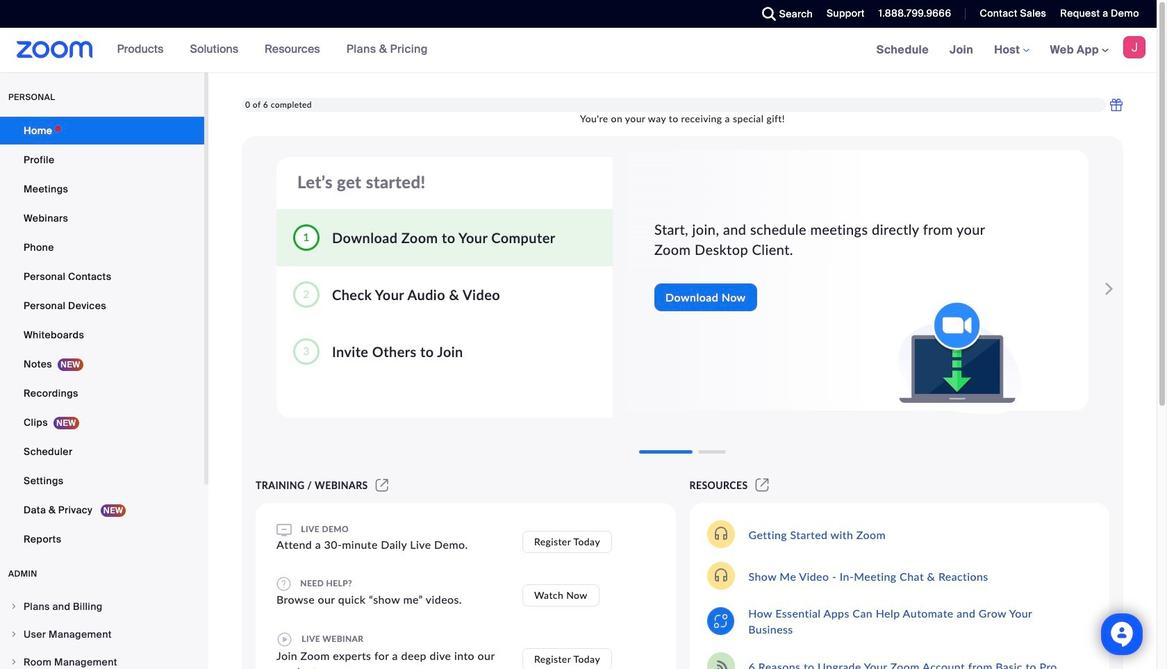 Task type: locate. For each thing, give the bounding box(es) containing it.
1 horizontal spatial window new image
[[754, 479, 771, 491]]

meetings navigation
[[866, 28, 1157, 73]]

1 vertical spatial right image
[[10, 658, 18, 666]]

admin menu menu
[[0, 593, 204, 669]]

1 right image from the top
[[10, 602, 18, 611]]

right image up right icon at the left bottom of the page
[[10, 602, 18, 611]]

1 window new image from the left
[[374, 479, 391, 491]]

right image
[[10, 630, 18, 639]]

2 vertical spatial menu item
[[0, 649, 204, 669]]

banner
[[0, 28, 1157, 73]]

0 horizontal spatial window new image
[[374, 479, 391, 491]]

right image down right icon at the left bottom of the page
[[10, 658, 18, 666]]

2 right image from the top
[[10, 658, 18, 666]]

0 vertical spatial menu item
[[0, 593, 204, 620]]

window new image
[[374, 479, 391, 491], [754, 479, 771, 491]]

0 vertical spatial right image
[[10, 602, 18, 611]]

zoom logo image
[[17, 41, 93, 58]]

right image
[[10, 602, 18, 611], [10, 658, 18, 666]]

1 vertical spatial menu item
[[0, 621, 204, 648]]

menu item
[[0, 593, 204, 620], [0, 621, 204, 648], [0, 649, 204, 669]]



Task type: describe. For each thing, give the bounding box(es) containing it.
personal menu menu
[[0, 117, 204, 555]]

2 menu item from the top
[[0, 621, 204, 648]]

3 menu item from the top
[[0, 649, 204, 669]]

product information navigation
[[107, 28, 438, 72]]

1 menu item from the top
[[0, 593, 204, 620]]

2 window new image from the left
[[754, 479, 771, 491]]

next image
[[1102, 275, 1122, 303]]

profile picture image
[[1124, 36, 1146, 58]]



Task type: vqa. For each thing, say whether or not it's contained in the screenshot.
product information navigation
yes



